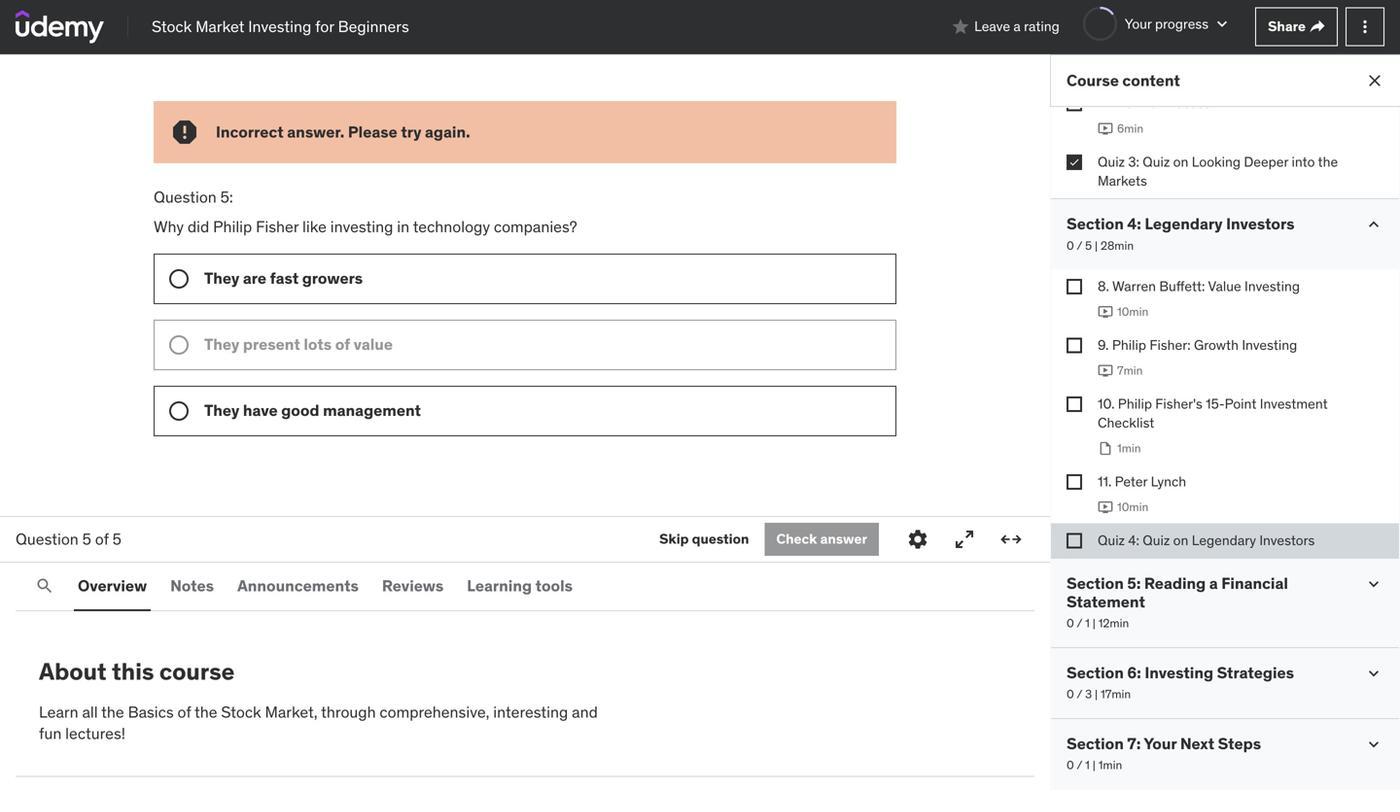 Task type: locate. For each thing, give the bounding box(es) containing it.
stock left market
[[152, 16, 192, 36]]

actions image
[[1355, 17, 1375, 36]]

a inside section 5: reading a financial statement 0 / 1 | 12min
[[1209, 574, 1218, 593]]

play warren buffett: value investing image
[[1098, 304, 1113, 320]]

course
[[159, 657, 235, 686]]

5: left reading
[[1127, 574, 1141, 593]]

2 vertical spatial xsmall image
[[1067, 533, 1082, 549]]

they left are fast
[[204, 268, 240, 288]]

legendary up buffett:
[[1145, 214, 1223, 234]]

philip inside question 5: why did philip fisher like investing in technology companies?
[[213, 217, 252, 237]]

interesting
[[493, 702, 568, 722]]

17min
[[1101, 687, 1131, 702]]

0 left 3
[[1067, 687, 1074, 702]]

xsmall image for 10. philip fisher's 15-point investment checklist
[[1067, 397, 1082, 412]]

1 horizontal spatial 5:
[[1127, 574, 1141, 593]]

investors inside section 4: legendary investors 0 / 5 | 28min
[[1226, 214, 1295, 234]]

try
[[401, 122, 421, 142]]

| left 28min
[[1095, 238, 1098, 253]]

philip up 7min at top
[[1112, 336, 1146, 354]]

play the ipo process image
[[1098, 121, 1113, 137]]

section 4: legendary investors 0 / 5 | 28min
[[1067, 214, 1295, 253]]

0 vertical spatial investors
[[1226, 214, 1295, 234]]

philip for 9.
[[1112, 336, 1146, 354]]

1 vertical spatial 5:
[[1127, 574, 1141, 593]]

10min for peter
[[1117, 500, 1149, 515]]

7:
[[1127, 734, 1141, 754]]

on for looking
[[1173, 153, 1189, 171]]

management
[[323, 400, 421, 420]]

fisher:
[[1150, 336, 1191, 354]]

on
[[1173, 153, 1189, 171], [1173, 532, 1189, 549]]

4 section from the top
[[1067, 734, 1124, 754]]

1 xsmall image from the top
[[1067, 279, 1082, 295]]

2 vertical spatial they
[[204, 400, 240, 420]]

deeper
[[1244, 153, 1288, 171]]

2 they from the top
[[204, 334, 240, 354]]

3 they from the top
[[204, 400, 240, 420]]

section 6: investing strategies button
[[1067, 663, 1294, 683]]

xsmall image left 11.
[[1067, 474, 1082, 490]]

2 0 from the top
[[1067, 616, 1074, 631]]

small image for section 7: your next steps
[[1364, 735, 1384, 755]]

of
[[335, 334, 350, 354], [95, 529, 109, 549], [177, 702, 191, 722]]

5:
[[220, 187, 233, 207], [1127, 574, 1141, 593]]

1 horizontal spatial a
[[1209, 574, 1218, 593]]

on for legendary
[[1173, 532, 1189, 549]]

question
[[692, 530, 749, 548]]

they
[[204, 268, 240, 288], [204, 334, 240, 354], [204, 400, 240, 420]]

2 vertical spatial philip
[[1118, 395, 1152, 413]]

0 vertical spatial they
[[204, 268, 240, 288]]

question 5 of 5
[[16, 529, 121, 549]]

2 1 from the top
[[1085, 758, 1090, 773]]

philip inside 10. philip fisher's 15-point investment checklist
[[1118, 395, 1152, 413]]

1 vertical spatial xsmall image
[[1067, 474, 1082, 490]]

2 vertical spatial of
[[177, 702, 191, 722]]

they left present
[[204, 334, 240, 354]]

0 horizontal spatial 5:
[[220, 187, 233, 207]]

lots
[[304, 334, 332, 354]]

4: inside section 4: legendary investors 0 / 5 | 28min
[[1127, 214, 1141, 234]]

1 vertical spatial your
[[1144, 734, 1177, 754]]

0 inside section 5: reading a financial statement 0 / 1 | 12min
[[1067, 616, 1074, 631]]

looking
[[1192, 153, 1241, 171]]

1 vertical spatial question
[[16, 529, 79, 549]]

1 vertical spatial philip
[[1112, 336, 1146, 354]]

1 horizontal spatial of
[[177, 702, 191, 722]]

play peter lynch image
[[1098, 500, 1113, 515]]

investing
[[330, 217, 393, 237]]

your
[[1125, 15, 1152, 32], [1144, 734, 1177, 754]]

5
[[1085, 238, 1092, 253], [82, 529, 91, 549], [112, 529, 121, 549]]

3
[[1085, 687, 1092, 702]]

2 horizontal spatial the
[[1318, 153, 1338, 171]]

reviews button
[[378, 563, 448, 610]]

1 vertical spatial legendary
[[1192, 532, 1256, 549]]

2 xsmall image from the top
[[1067, 474, 1082, 490]]

1 vertical spatial a
[[1209, 574, 1218, 593]]

incorrect answer. please try again.
[[216, 122, 470, 142]]

learning tools button
[[463, 563, 577, 610]]

section inside section 6: investing strategies 0 / 3 | 17min
[[1067, 663, 1124, 683]]

section inside section 7: your next steps 0 / 1 | 1min
[[1067, 734, 1124, 754]]

small image for section 6: investing strategies
[[1364, 664, 1384, 684]]

your inside dropdown button
[[1125, 15, 1152, 32]]

of right the lots
[[335, 334, 350, 354]]

4:
[[1127, 214, 1141, 234], [1128, 532, 1139, 549]]

section left 7:
[[1067, 734, 1124, 754]]

3 0 from the top
[[1067, 687, 1074, 702]]

2 on from the top
[[1173, 532, 1189, 549]]

a right reading
[[1209, 574, 1218, 593]]

learn all the basics of the stock market, through comprehensive, interesting and fun lectures!
[[39, 702, 598, 744]]

quiz
[[1098, 153, 1125, 171], [1143, 153, 1170, 171], [1098, 532, 1125, 549], [1143, 532, 1170, 549]]

| inside section 6: investing strategies 0 / 3 | 17min
[[1095, 687, 1098, 702]]

udemy image
[[16, 10, 104, 43]]

question for question 5 of 5
[[16, 529, 79, 549]]

1 inside section 5: reading a financial statement 0 / 1 | 12min
[[1085, 616, 1090, 631]]

xsmall image
[[1067, 279, 1082, 295], [1067, 474, 1082, 490], [1067, 533, 1082, 549]]

10.
[[1098, 395, 1115, 413]]

2 / from the top
[[1077, 616, 1082, 631]]

0 vertical spatial philip
[[213, 217, 252, 237]]

1 horizontal spatial the
[[194, 702, 217, 722]]

0 vertical spatial a
[[1014, 18, 1021, 35]]

/
[[1077, 238, 1082, 253], [1077, 616, 1082, 631], [1077, 687, 1082, 702], [1077, 758, 1082, 773]]

on inside 'quiz 3: quiz on looking deeper into the markets'
[[1173, 153, 1189, 171]]

check answer
[[776, 530, 867, 548]]

1 vertical spatial stock
[[221, 702, 261, 722]]

/ down section 7: your next steps "dropdown button" on the bottom right
[[1077, 758, 1082, 773]]

1 they from the top
[[204, 268, 240, 288]]

small image inside leave a rating button
[[951, 17, 971, 36]]

section 5: reading a financial statement 0 / 1 | 12min
[[1067, 574, 1288, 631]]

answer.
[[287, 122, 345, 142]]

0 down section 7: your next steps "dropdown button" on the bottom right
[[1067, 758, 1074, 773]]

1 1 from the top
[[1085, 616, 1090, 631]]

3 xsmall image from the top
[[1067, 533, 1082, 549]]

investing
[[248, 16, 311, 36], [1245, 278, 1300, 295], [1242, 336, 1297, 354], [1145, 663, 1213, 683]]

1 vertical spatial investors
[[1259, 532, 1315, 549]]

xsmall image right share
[[1310, 19, 1325, 35]]

section up 28min
[[1067, 214, 1124, 234]]

question 5: why did philip fisher like investing in technology companies?
[[154, 187, 581, 237]]

on up reading
[[1173, 532, 1189, 549]]

start philip fisher's 15-point investment checklist image
[[1098, 441, 1113, 456]]

statement
[[1067, 592, 1145, 612]]

1 left 12min
[[1085, 616, 1090, 631]]

0 vertical spatial 5:
[[220, 187, 233, 207]]

|
[[1095, 238, 1098, 253], [1093, 616, 1096, 631], [1095, 687, 1098, 702], [1093, 758, 1096, 773]]

stock
[[152, 16, 192, 36], [221, 702, 261, 722]]

your inside section 7: your next steps 0 / 1 | 1min
[[1144, 734, 1177, 754]]

4: down "peter"
[[1128, 532, 1139, 549]]

good
[[281, 400, 319, 420]]

11. peter lynch
[[1098, 473, 1186, 490]]

1 / from the top
[[1077, 238, 1082, 253]]

0 vertical spatial stock
[[152, 16, 192, 36]]

0 horizontal spatial question
[[16, 529, 79, 549]]

through
[[321, 702, 376, 722]]

xsmall image left '9.'
[[1067, 338, 1082, 353]]

section 7: your next steps button
[[1067, 734, 1261, 754]]

section inside section 4: legendary investors 0 / 5 | 28min
[[1067, 214, 1124, 234]]

2 10min from the top
[[1117, 500, 1149, 515]]

1 vertical spatial they
[[204, 334, 240, 354]]

section up 3
[[1067, 663, 1124, 683]]

the right into
[[1318, 153, 1338, 171]]

xsmall image left 7.
[[1067, 96, 1082, 111]]

all
[[82, 702, 98, 722]]

3 section from the top
[[1067, 663, 1124, 683]]

play philip fisher: growth investing image
[[1098, 363, 1113, 379]]

5: inside question 5: why did philip fisher like investing in technology companies?
[[220, 187, 233, 207]]

close course content sidebar image
[[1365, 71, 1385, 90]]

question up did
[[154, 187, 217, 207]]

small image
[[1213, 14, 1232, 34], [951, 17, 971, 36], [1364, 574, 1384, 594], [1364, 664, 1384, 684], [1364, 735, 1384, 755]]

xsmall image
[[1310, 19, 1325, 35], [1067, 96, 1082, 111], [1067, 155, 1082, 170], [1067, 338, 1082, 353], [1067, 397, 1082, 412]]

15-
[[1206, 395, 1225, 413]]

| right 3
[[1095, 687, 1098, 702]]

10min down warren
[[1117, 305, 1149, 320]]

1min down section 7: your next steps "dropdown button" on the bottom right
[[1098, 758, 1122, 773]]

0 vertical spatial your
[[1125, 15, 1152, 32]]

/ inside section 7: your next steps 0 / 1 | 1min
[[1077, 758, 1082, 773]]

2 horizontal spatial of
[[335, 334, 350, 354]]

why did philip fisher like investing in technology companies? group
[[154, 254, 896, 436]]

0 horizontal spatial of
[[95, 529, 109, 549]]

please
[[348, 122, 397, 142]]

the
[[1110, 94, 1133, 112]]

| left 12min
[[1093, 616, 1096, 631]]

investors up financial
[[1259, 532, 1315, 549]]

3 / from the top
[[1077, 687, 1082, 702]]

0 vertical spatial 10min
[[1117, 305, 1149, 320]]

question up search icon
[[16, 529, 79, 549]]

section 6: investing strategies 0 / 3 | 17min
[[1067, 663, 1294, 702]]

xsmall image right expanded view icon
[[1067, 533, 1082, 549]]

settings image
[[906, 528, 930, 551]]

investors down deeper
[[1226, 214, 1295, 234]]

they left have
[[204, 400, 240, 420]]

0 inside section 6: investing strategies 0 / 3 | 17min
[[1067, 687, 1074, 702]]

4 / from the top
[[1077, 758, 1082, 773]]

section
[[1067, 214, 1124, 234], [1067, 574, 1124, 593], [1067, 663, 1124, 683], [1067, 734, 1124, 754]]

0 horizontal spatial a
[[1014, 18, 1021, 35]]

and
[[572, 702, 598, 722]]

quiz right 3: at the right top
[[1143, 153, 1170, 171]]

of right "basics"
[[177, 702, 191, 722]]

4: up 28min
[[1127, 214, 1141, 234]]

your progress
[[1125, 15, 1209, 32]]

a
[[1014, 18, 1021, 35], [1209, 574, 1218, 593]]

small image inside your progress dropdown button
[[1213, 14, 1232, 34]]

/ left 3
[[1077, 687, 1082, 702]]

process
[[1162, 94, 1211, 112]]

0 vertical spatial question
[[154, 187, 217, 207]]

2 section from the top
[[1067, 574, 1124, 593]]

1 horizontal spatial question
[[154, 187, 217, 207]]

quiz 4: quiz on legendary investors
[[1098, 532, 1315, 549]]

1 vertical spatial 1min
[[1098, 758, 1122, 773]]

the right all
[[101, 702, 124, 722]]

tools
[[535, 576, 573, 596]]

answer
[[820, 530, 867, 548]]

expanded view image
[[1000, 528, 1023, 551]]

section for section 7: your next steps
[[1067, 734, 1124, 754]]

the inside 'quiz 3: quiz on looking deeper into the markets'
[[1318, 153, 1338, 171]]

section 7: your next steps 0 / 1 | 1min
[[1067, 734, 1261, 773]]

section inside section 5: reading a financial statement 0 / 1 | 12min
[[1067, 574, 1124, 593]]

1 10min from the top
[[1117, 305, 1149, 320]]

1 inside section 7: your next steps 0 / 1 | 1min
[[1085, 758, 1090, 773]]

question
[[154, 187, 217, 207], [16, 529, 79, 549]]

stock market investing for beginners
[[152, 16, 409, 36]]

0 inside section 7: your next steps 0 / 1 | 1min
[[1067, 758, 1074, 773]]

the down course
[[194, 702, 217, 722]]

xsmall image for 9. philip fisher: growth investing
[[1067, 338, 1082, 353]]

2 horizontal spatial 5
[[1085, 238, 1092, 253]]

financial
[[1221, 574, 1288, 593]]

0 vertical spatial legendary
[[1145, 214, 1223, 234]]

10min down "peter"
[[1117, 500, 1149, 515]]

philip right did
[[213, 217, 252, 237]]

legendary up financial
[[1192, 532, 1256, 549]]

philip up 'checklist' at the right of the page
[[1118, 395, 1152, 413]]

| down section 7: your next steps "dropdown button" on the bottom right
[[1093, 758, 1096, 773]]

1 vertical spatial 4:
[[1128, 532, 1139, 549]]

1min right start philip fisher's 15-point investment checklist icon in the right bottom of the page
[[1117, 441, 1141, 456]]

again.
[[425, 122, 470, 142]]

your left progress
[[1125, 15, 1152, 32]]

a left rating
[[1014, 18, 1021, 35]]

about this course
[[39, 657, 235, 686]]

the
[[1318, 153, 1338, 171], [101, 702, 124, 722], [194, 702, 217, 722]]

/ left 28min
[[1077, 238, 1082, 253]]

5: down incorrect
[[220, 187, 233, 207]]

0 vertical spatial xsmall image
[[1067, 279, 1082, 295]]

1 0 from the top
[[1067, 238, 1074, 253]]

on left "looking"
[[1173, 153, 1189, 171]]

sidebar element
[[1050, 0, 1400, 790]]

0 vertical spatial on
[[1173, 153, 1189, 171]]

section for section 6: investing strategies
[[1067, 663, 1124, 683]]

1 section from the top
[[1067, 214, 1124, 234]]

0 vertical spatial of
[[335, 334, 350, 354]]

xsmall image left 10.
[[1067, 397, 1082, 412]]

5: inside section 5: reading a financial statement 0 / 1 | 12min
[[1127, 574, 1141, 593]]

section up 12min
[[1067, 574, 1124, 593]]

9.
[[1098, 336, 1109, 354]]

1min inside section 7: your next steps 0 / 1 | 1min
[[1098, 758, 1122, 773]]

0
[[1067, 238, 1074, 253], [1067, 616, 1074, 631], [1067, 687, 1074, 702], [1067, 758, 1074, 773]]

0 left 28min
[[1067, 238, 1074, 253]]

1 vertical spatial on
[[1173, 532, 1189, 549]]

| inside section 4: legendary investors 0 / 5 | 28min
[[1095, 238, 1098, 253]]

/ down the statement
[[1077, 616, 1082, 631]]

stock left market,
[[221, 702, 261, 722]]

1min
[[1117, 441, 1141, 456], [1098, 758, 1122, 773]]

0 vertical spatial 1
[[1085, 616, 1090, 631]]

question inside question 5: why did philip fisher like investing in technology companies?
[[154, 187, 217, 207]]

quiz up reading
[[1143, 532, 1170, 549]]

1 horizontal spatial stock
[[221, 702, 261, 722]]

8.
[[1098, 278, 1109, 295]]

/ inside section 5: reading a financial statement 0 / 1 | 12min
[[1077, 616, 1082, 631]]

xsmall image left 8.
[[1067, 279, 1082, 295]]

they for they have good management
[[204, 400, 240, 420]]

1 down 3
[[1085, 758, 1090, 773]]

4 0 from the top
[[1067, 758, 1074, 773]]

investing right 6:
[[1145, 663, 1213, 683]]

learning
[[467, 576, 532, 596]]

0 down the statement
[[1067, 616, 1074, 631]]

1 on from the top
[[1173, 153, 1189, 171]]

your right 7:
[[1144, 734, 1177, 754]]

quiz up markets at right
[[1098, 153, 1125, 171]]

1 vertical spatial 1
[[1085, 758, 1090, 773]]

1 vertical spatial 10min
[[1117, 500, 1149, 515]]

of up overview
[[95, 529, 109, 549]]

0 vertical spatial 4:
[[1127, 214, 1141, 234]]

9. philip fisher: growth investing
[[1098, 336, 1297, 354]]

in
[[397, 217, 409, 237]]

5 inside section 4: legendary investors 0 / 5 | 28min
[[1085, 238, 1092, 253]]

4: for quiz
[[1128, 532, 1139, 549]]



Task type: vqa. For each thing, say whether or not it's contained in the screenshot.
Share
yes



Task type: describe. For each thing, give the bounding box(es) containing it.
overview button
[[74, 563, 151, 610]]

of inside learn all the basics of the stock market, through comprehensive, interesting and fun lectures!
[[177, 702, 191, 722]]

your progress button
[[1083, 7, 1232, 41]]

small image for section 5: reading a financial statement
[[1364, 574, 1384, 594]]

checklist
[[1098, 414, 1154, 432]]

announcements button
[[233, 563, 363, 610]]

xsmall image for 7. the ipo process
[[1067, 96, 1082, 111]]

investing right value
[[1245, 278, 1300, 295]]

lynch
[[1151, 473, 1186, 490]]

1 horizontal spatial 5
[[112, 529, 121, 549]]

| inside section 7: your next steps 0 / 1 | 1min
[[1093, 758, 1096, 773]]

comprehensive,
[[380, 702, 489, 722]]

progress
[[1155, 15, 1209, 32]]

basics
[[128, 702, 174, 722]]

skip question button
[[659, 523, 749, 556]]

/ inside section 4: legendary investors 0 / 5 | 28min
[[1077, 238, 1082, 253]]

learning tools
[[467, 576, 573, 596]]

0 vertical spatial 1min
[[1117, 441, 1141, 456]]

7.
[[1098, 94, 1107, 112]]

investing left for on the left of page
[[248, 16, 311, 36]]

skip question
[[659, 530, 749, 548]]

skip
[[659, 530, 689, 548]]

quiz 3: quiz on looking deeper into the markets
[[1098, 153, 1338, 190]]

market,
[[265, 702, 318, 722]]

check answer button
[[765, 523, 879, 556]]

28min
[[1101, 238, 1134, 253]]

question for question 5: why did philip fisher like investing in technology companies?
[[154, 187, 217, 207]]

leave a rating button
[[951, 3, 1060, 50]]

into
[[1292, 153, 1315, 171]]

quiz down play peter lynch icon
[[1098, 532, 1125, 549]]

section for section 5: reading a financial statement
[[1067, 574, 1124, 593]]

section for section 4: legendary investors
[[1067, 214, 1124, 234]]

fullscreen image
[[953, 528, 976, 551]]

10min for warren
[[1117, 305, 1149, 320]]

reading
[[1144, 574, 1206, 593]]

overview
[[78, 576, 147, 596]]

fisher's
[[1155, 395, 1203, 413]]

/ inside section 6: investing strategies 0 / 3 | 17min
[[1077, 687, 1082, 702]]

course content
[[1067, 70, 1180, 90]]

next
[[1180, 734, 1215, 754]]

learn
[[39, 702, 78, 722]]

investing inside section 6: investing strategies 0 / 3 | 17min
[[1145, 663, 1213, 683]]

steps
[[1218, 734, 1261, 754]]

they for they present lots of value
[[204, 334, 240, 354]]

1 vertical spatial of
[[95, 529, 109, 549]]

xsmall image inside share button
[[1310, 19, 1325, 35]]

small image
[[1364, 215, 1384, 234]]

they present lots of value
[[204, 334, 393, 354]]

buffett:
[[1159, 278, 1205, 295]]

0 horizontal spatial the
[[101, 702, 124, 722]]

a inside leave a rating button
[[1014, 18, 1021, 35]]

fun
[[39, 724, 62, 744]]

fisher
[[256, 217, 299, 237]]

of inside why did philip fisher like investing in technology companies? 'group'
[[335, 334, 350, 354]]

6:
[[1127, 663, 1141, 683]]

5: for section
[[1127, 574, 1141, 593]]

check
[[776, 530, 817, 548]]

0 horizontal spatial 5
[[82, 529, 91, 549]]

7min
[[1117, 363, 1143, 378]]

peter
[[1115, 473, 1148, 490]]

stock market investing for beginners link
[[152, 16, 409, 38]]

point
[[1225, 395, 1257, 413]]

xsmall image for 8. warren buffett: value investing
[[1067, 279, 1082, 295]]

for
[[315, 16, 334, 36]]

warren
[[1112, 278, 1156, 295]]

ipo
[[1136, 94, 1159, 112]]

6min
[[1117, 121, 1144, 136]]

course
[[1067, 70, 1119, 90]]

incorrect
[[216, 122, 284, 142]]

xsmall image left 3: at the right top
[[1067, 155, 1082, 170]]

search image
[[35, 577, 54, 596]]

announcements
[[237, 576, 359, 596]]

leave a rating
[[974, 18, 1060, 35]]

lectures!
[[65, 724, 125, 744]]

share button
[[1255, 7, 1338, 46]]

11.
[[1098, 473, 1112, 490]]

did
[[188, 217, 209, 237]]

| inside section 5: reading a financial statement 0 / 1 | 12min
[[1093, 616, 1096, 631]]

7. the ipo process
[[1098, 94, 1211, 112]]

5: for question
[[220, 187, 233, 207]]

value
[[354, 334, 393, 354]]

content
[[1122, 70, 1180, 90]]

10. philip fisher's 15-point investment checklist
[[1098, 395, 1328, 432]]

0 inside section 4: legendary investors 0 / 5 | 28min
[[1067, 238, 1074, 253]]

they for they are fast growers
[[204, 268, 240, 288]]

about
[[39, 657, 107, 686]]

0 horizontal spatial stock
[[152, 16, 192, 36]]

reviews
[[382, 576, 444, 596]]

value
[[1208, 278, 1241, 295]]

legendary inside section 4: legendary investors 0 / 5 | 28min
[[1145, 214, 1223, 234]]

notes button
[[166, 563, 218, 610]]

section 4: legendary investors button
[[1067, 214, 1295, 234]]

8. warren buffett: value investing
[[1098, 278, 1300, 295]]

investing right growth
[[1242, 336, 1297, 354]]

strategies
[[1217, 663, 1294, 683]]

they are fast growers
[[204, 268, 363, 288]]

markets
[[1098, 172, 1147, 190]]

technology
[[413, 217, 490, 237]]

why
[[154, 217, 184, 237]]

growth
[[1194, 336, 1239, 354]]

philip for 10.
[[1118, 395, 1152, 413]]

xsmall image for 11. peter lynch
[[1067, 474, 1082, 490]]

this
[[112, 657, 154, 686]]

investment
[[1260, 395, 1328, 413]]

section 5: reading a financial statement button
[[1067, 574, 1349, 612]]

stock inside learn all the basics of the stock market, through comprehensive, interesting and fun lectures!
[[221, 702, 261, 722]]

are fast
[[243, 268, 299, 288]]

4: for section
[[1127, 214, 1141, 234]]



